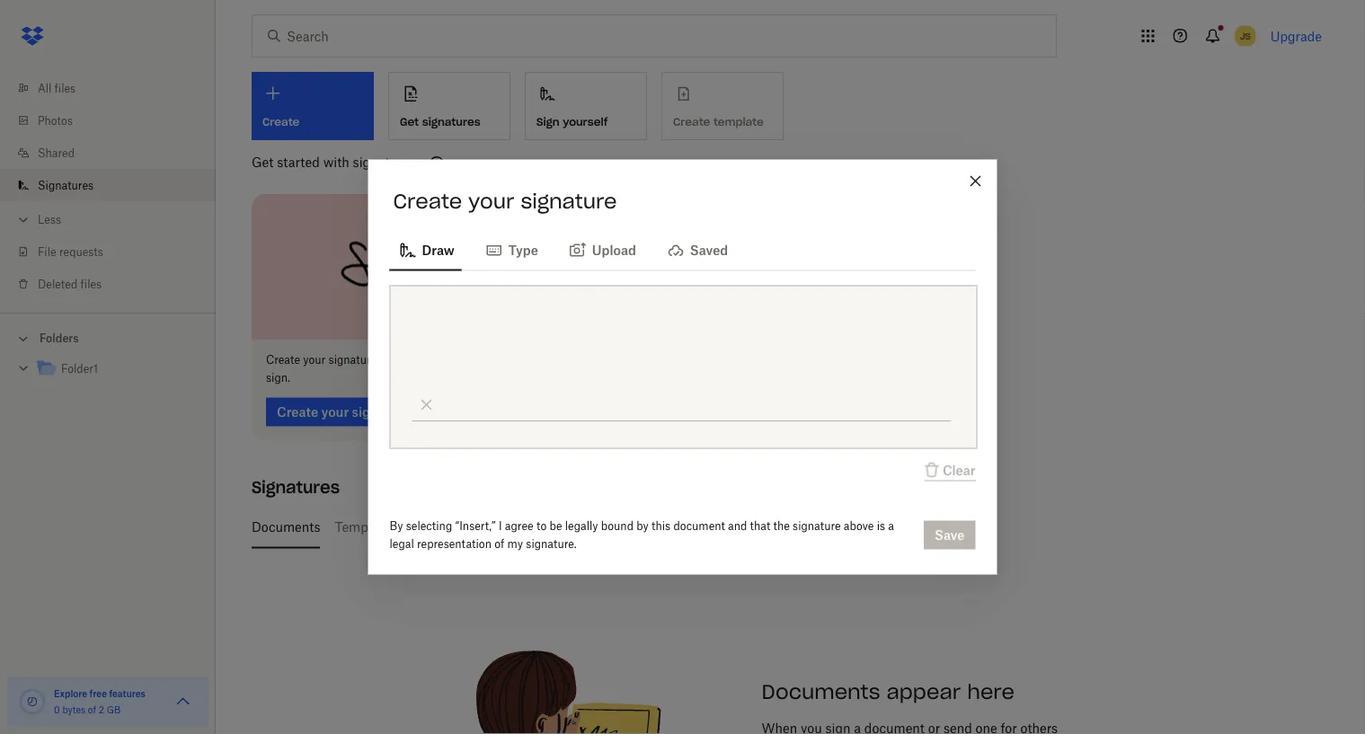 Task type: describe. For each thing, give the bounding box(es) containing it.
get signatures button
[[388, 72, 511, 140]]

get started with signatures
[[252, 154, 416, 170]]

tab list containing documents
[[252, 506, 1316, 549]]

of inside explore free features 0 bytes of 2 gb
[[88, 705, 96, 716]]

by
[[637, 520, 649, 533]]

signature inside "create your signature so you're always ready to sign."
[[329, 353, 377, 367]]

features
[[109, 688, 146, 700]]

signatures list item
[[0, 169, 216, 201]]

you're
[[394, 353, 425, 367]]

upload
[[592, 243, 637, 258]]

yourself inside button
[[563, 115, 608, 129]]

a
[[889, 520, 895, 533]]

create your signature
[[393, 188, 617, 214]]

signature inside by selecting "insert," i agree to be legally bound by this document and that the signature above is a legal representation of my signature.
[[793, 520, 841, 533]]

1 3 from the left
[[462, 520, 469, 535]]

explore free features 0 bytes of 2 gb
[[54, 688, 146, 716]]

1 horizontal spatial signatures
[[252, 478, 340, 498]]

saved
[[690, 243, 729, 258]]

type
[[509, 243, 539, 258]]

signing
[[707, 520, 754, 535]]

dropbox image
[[14, 18, 50, 54]]

bytes
[[62, 705, 86, 716]]

files for deleted files
[[81, 277, 102, 291]]

create your signature dialog
[[368, 160, 998, 575]]

the
[[774, 520, 790, 533]]

2 3 from the left
[[488, 520, 496, 535]]

left
[[614, 520, 633, 535]]

quota usage element
[[18, 688, 47, 717]]

file
[[38, 245, 56, 259]]

unlimited.
[[821, 520, 881, 535]]

document
[[674, 520, 726, 533]]

signature up upload
[[521, 188, 617, 214]]

documents tab
[[252, 506, 321, 549]]

here
[[968, 679, 1015, 705]]

all files link
[[14, 72, 216, 104]]

to inside by selecting "insert," i agree to be legally bound by this document and that the signature above is a legal representation of my signature.
[[537, 520, 547, 533]]

all
[[38, 81, 52, 95]]

1 vertical spatial requests
[[559, 520, 610, 535]]

folder1 link
[[36, 357, 201, 382]]

shared link
[[14, 137, 216, 169]]

get for get signatures
[[400, 115, 419, 129]]

legally
[[565, 520, 598, 533]]

is inside by selecting "insert," i agree to be legally bound by this document and that the signature above is a legal representation of my signature.
[[877, 520, 886, 533]]

1 horizontal spatial yourself
[[757, 520, 805, 535]]

with
[[323, 154, 350, 170]]

started
[[277, 154, 320, 170]]

agree
[[505, 520, 534, 533]]

file requests link
[[14, 236, 216, 268]]

photos
[[38, 114, 73, 127]]

above
[[844, 520, 874, 533]]

draw
[[422, 243, 455, 258]]

create for create your signature
[[393, 188, 462, 214]]

0 horizontal spatial signatures
[[353, 154, 416, 170]]

i
[[499, 520, 502, 533]]

list containing all files
[[0, 61, 216, 313]]

requests inside file requests link
[[59, 245, 103, 259]]

3 of 3 signature requests left this month. signing yourself is unlimited.
[[462, 520, 881, 535]]

sign yourself button
[[525, 72, 647, 140]]

documents appear here
[[762, 679, 1015, 705]]

this inside tab list
[[636, 520, 659, 535]]

be
[[550, 520, 563, 533]]

ready
[[465, 353, 493, 367]]



Task type: locate. For each thing, give the bounding box(es) containing it.
list
[[0, 61, 216, 313]]

of inside by selecting "insert," i agree to be legally bound by this document and that the signature above is a legal representation of my signature.
[[495, 538, 505, 551]]

this right by
[[652, 520, 671, 533]]

gb
[[107, 705, 121, 716]]

create inside dialog
[[393, 188, 462, 214]]

signatures
[[422, 115, 481, 129], [353, 154, 416, 170]]

this inside by selecting "insert," i agree to be legally bound by this document and that the signature above is a legal representation of my signature.
[[652, 520, 671, 533]]

"insert,"
[[455, 520, 496, 533]]

get signatures
[[400, 115, 481, 129]]

0 horizontal spatial yourself
[[563, 115, 608, 129]]

always
[[428, 353, 462, 367]]

0 vertical spatial to
[[496, 353, 507, 367]]

and
[[728, 520, 748, 533]]

signatures inside button
[[422, 115, 481, 129]]

tab list inside create your signature dialog
[[390, 228, 976, 271]]

templates
[[335, 520, 397, 535]]

to left be
[[537, 520, 547, 533]]

2 is from the left
[[808, 520, 818, 535]]

is inside tab list
[[808, 520, 818, 535]]

0 horizontal spatial documents
[[252, 520, 321, 535]]

1 horizontal spatial requests
[[559, 520, 610, 535]]

0 vertical spatial your
[[469, 188, 515, 214]]

of left i on the bottom left of the page
[[473, 520, 485, 535]]

1 vertical spatial of
[[495, 538, 505, 551]]

2 horizontal spatial of
[[495, 538, 505, 551]]

0 vertical spatial documents
[[252, 520, 321, 535]]

0 horizontal spatial files
[[54, 81, 76, 95]]

this
[[652, 520, 671, 533], [636, 520, 659, 535]]

tab list containing draw
[[390, 228, 976, 271]]

1 horizontal spatial is
[[877, 520, 886, 533]]

selecting
[[406, 520, 453, 533]]

create
[[393, 188, 462, 214], [266, 353, 300, 367]]

create for create your signature so you're always ready to sign.
[[266, 353, 300, 367]]

get
[[400, 115, 419, 129], [252, 154, 274, 170]]

get for get started with signatures
[[252, 154, 274, 170]]

your up type at the top left
[[469, 188, 515, 214]]

signature right the
[[793, 520, 841, 533]]

your
[[469, 188, 515, 214], [303, 353, 326, 367]]

explore
[[54, 688, 87, 700]]

folders
[[40, 332, 79, 345]]

sign
[[537, 115, 560, 129]]

1 is from the left
[[877, 520, 886, 533]]

less
[[38, 213, 61, 226]]

1 horizontal spatial 3
[[488, 520, 496, 535]]

1 vertical spatial to
[[537, 520, 547, 533]]

file requests
[[38, 245, 103, 259]]

0 vertical spatial files
[[54, 81, 76, 95]]

0
[[54, 705, 60, 716]]

files right the all
[[54, 81, 76, 95]]

0 vertical spatial requests
[[59, 245, 103, 259]]

less image
[[14, 211, 32, 229]]

0 vertical spatial yourself
[[563, 115, 608, 129]]

0 horizontal spatial of
[[88, 705, 96, 716]]

requests right file
[[59, 245, 103, 259]]

0 horizontal spatial signatures
[[38, 179, 94, 192]]

0 vertical spatial create
[[393, 188, 462, 214]]

my
[[508, 538, 523, 551]]

to inside "create your signature so you're always ready to sign."
[[496, 353, 507, 367]]

1 this from the left
[[652, 520, 671, 533]]

3 left i on the bottom left of the page
[[488, 520, 496, 535]]

all files
[[38, 81, 76, 95]]

2 vertical spatial of
[[88, 705, 96, 716]]

shared
[[38, 146, 75, 160]]

1 vertical spatial files
[[81, 277, 102, 291]]

your for create your signature so you're always ready to sign.
[[303, 353, 326, 367]]

your inside dialog
[[469, 188, 515, 214]]

0 horizontal spatial create
[[266, 353, 300, 367]]

create your signature so you're always ready to sign.
[[266, 353, 507, 385]]

1 vertical spatial tab list
[[252, 506, 1316, 549]]

1 vertical spatial yourself
[[757, 520, 805, 535]]

sign yourself
[[537, 115, 608, 129]]

is right the
[[808, 520, 818, 535]]

deleted files link
[[14, 268, 216, 300]]

create up sign.
[[266, 353, 300, 367]]

1 vertical spatial signatures
[[353, 154, 416, 170]]

0 vertical spatial signatures
[[38, 179, 94, 192]]

signatures down shared
[[38, 179, 94, 192]]

sign.
[[266, 371, 290, 385]]

to
[[496, 353, 507, 367], [537, 520, 547, 533]]

signature inside tab list
[[499, 520, 555, 535]]

tab list
[[390, 228, 976, 271], [252, 506, 1316, 549]]

get left the started
[[252, 154, 274, 170]]

upgrade link
[[1271, 28, 1323, 44]]

your for create your signature
[[469, 188, 515, 214]]

yourself right and on the right
[[757, 520, 805, 535]]

3 up the 'representation'
[[462, 520, 469, 535]]

2
[[99, 705, 104, 716]]

documents for documents
[[252, 520, 321, 535]]

0 horizontal spatial get
[[252, 154, 274, 170]]

files for all files
[[54, 81, 76, 95]]

folder1
[[61, 362, 98, 376]]

3
[[462, 520, 469, 535], [488, 520, 496, 535]]

documents
[[252, 520, 321, 535], [762, 679, 881, 705]]

that
[[751, 520, 771, 533]]

0 horizontal spatial is
[[808, 520, 818, 535]]

this right "left"
[[636, 520, 659, 535]]

by selecting "insert," i agree to be legally bound by this document and that the signature above is a legal representation of my signature.
[[390, 520, 895, 551]]

your left so on the left of page
[[303, 353, 326, 367]]

1 horizontal spatial of
[[473, 520, 485, 535]]

is
[[877, 520, 886, 533], [808, 520, 818, 535]]

0 vertical spatial of
[[473, 520, 485, 535]]

0 horizontal spatial 3
[[462, 520, 469, 535]]

signature left so on the left of page
[[329, 353, 377, 367]]

create up draw
[[393, 188, 462, 214]]

get up get started with signatures
[[400, 115, 419, 129]]

of
[[473, 520, 485, 535], [495, 538, 505, 551], [88, 705, 96, 716]]

files right the deleted
[[81, 277, 102, 291]]

by
[[390, 520, 403, 533]]

requests up signature.
[[559, 520, 610, 535]]

0 horizontal spatial your
[[303, 353, 326, 367]]

1 vertical spatial documents
[[762, 679, 881, 705]]

of left 2
[[88, 705, 96, 716]]

to right ready
[[496, 353, 507, 367]]

1 horizontal spatial documents
[[762, 679, 881, 705]]

deleted
[[38, 277, 78, 291]]

templates tab
[[335, 506, 397, 549]]

is left a
[[877, 520, 886, 533]]

bound
[[601, 520, 634, 533]]

0 horizontal spatial requests
[[59, 245, 103, 259]]

1 vertical spatial signatures
[[252, 478, 340, 498]]

signatures link
[[14, 169, 216, 201]]

0 horizontal spatial to
[[496, 353, 507, 367]]

yourself
[[563, 115, 608, 129], [757, 520, 805, 535]]

2 this from the left
[[636, 520, 659, 535]]

photos link
[[14, 104, 216, 137]]

1 horizontal spatial your
[[469, 188, 515, 214]]

appear
[[887, 679, 961, 705]]

1 horizontal spatial to
[[537, 520, 547, 533]]

legal
[[390, 538, 414, 551]]

so
[[380, 353, 391, 367]]

yourself right sign
[[563, 115, 608, 129]]

signatures inside list item
[[38, 179, 94, 192]]

1 horizontal spatial files
[[81, 277, 102, 291]]

1 vertical spatial your
[[303, 353, 326, 367]]

1 horizontal spatial get
[[400, 115, 419, 129]]

signature up my
[[499, 520, 555, 535]]

0 vertical spatial tab list
[[390, 228, 976, 271]]

1 vertical spatial create
[[266, 353, 300, 367]]

1 horizontal spatial create
[[393, 188, 462, 214]]

0 vertical spatial signatures
[[422, 115, 481, 129]]

deleted files
[[38, 277, 102, 291]]

representation
[[417, 538, 492, 551]]

requests
[[59, 245, 103, 259], [559, 520, 610, 535]]

upgrade
[[1271, 28, 1323, 44]]

create inside "create your signature so you're always ready to sign."
[[266, 353, 300, 367]]

documents for documents appear here
[[762, 679, 881, 705]]

files
[[54, 81, 76, 95], [81, 277, 102, 291]]

signatures up "documents" tab
[[252, 478, 340, 498]]

free
[[90, 688, 107, 700]]

1 horizontal spatial signatures
[[422, 115, 481, 129]]

month.
[[662, 520, 704, 535]]

signatures
[[38, 179, 94, 192], [252, 478, 340, 498]]

signature.
[[526, 538, 577, 551]]

of left my
[[495, 538, 505, 551]]

0 vertical spatial get
[[400, 115, 419, 129]]

1 vertical spatial get
[[252, 154, 274, 170]]

signature
[[521, 188, 617, 214], [329, 353, 377, 367], [793, 520, 841, 533], [499, 520, 555, 535]]

get inside button
[[400, 115, 419, 129]]

your inside "create your signature so you're always ready to sign."
[[303, 353, 326, 367]]

folders button
[[0, 325, 216, 351]]



Task type: vqa. For each thing, say whether or not it's contained in the screenshot.
right files
yes



